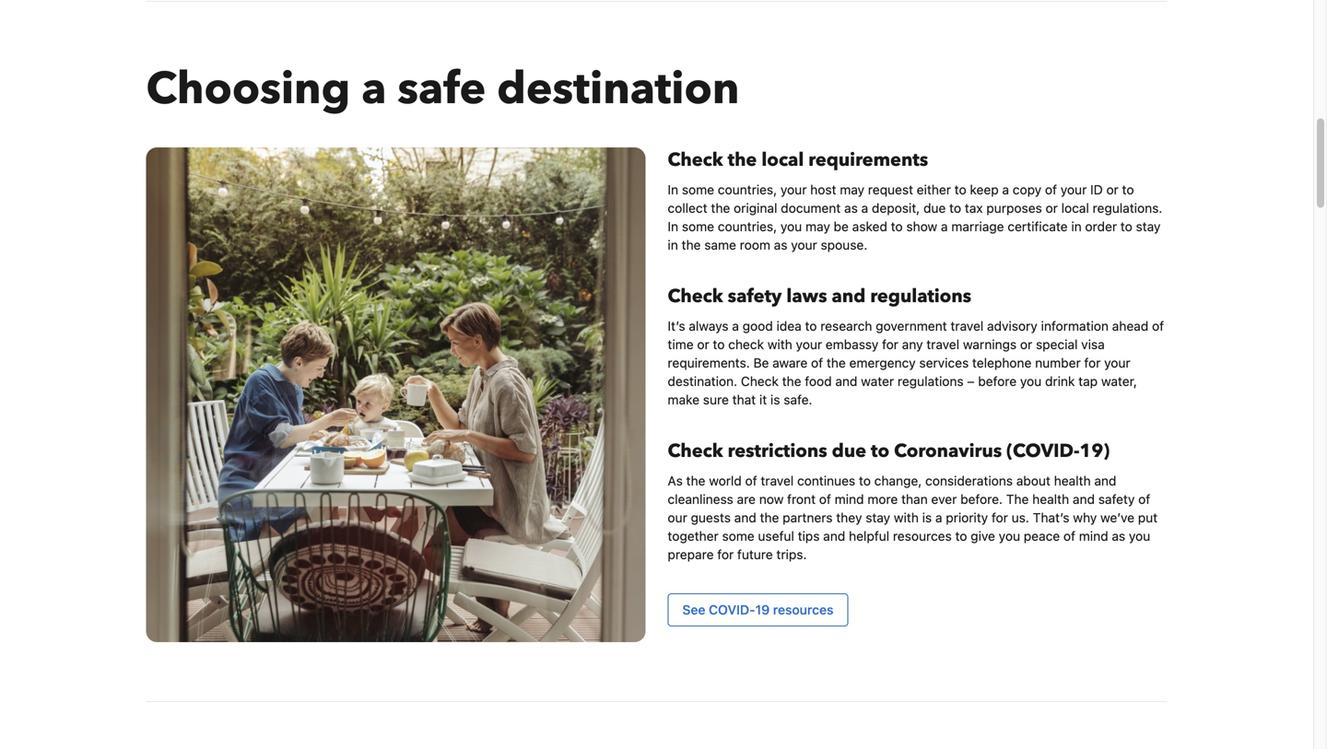 Task type: locate. For each thing, give the bounding box(es) containing it.
request
[[869, 182, 914, 197]]

0 horizontal spatial safety
[[728, 284, 782, 309]]

1 horizontal spatial local
[[1062, 201, 1090, 216]]

idea
[[777, 319, 802, 334]]

family enjoying their holiday image
[[146, 148, 646, 643]]

mind down why
[[1080, 529, 1109, 544]]

0 vertical spatial with
[[768, 337, 793, 352]]

health down 19)
[[1055, 474, 1091, 489]]

as down we've
[[1112, 529, 1126, 544]]

in down collect
[[668, 219, 679, 234]]

to up 'change,'
[[871, 439, 890, 464]]

0 vertical spatial regulations
[[871, 284, 972, 309]]

a inside check restrictions due to coronavirus (covid-19) as the world of travel continues to change, considerations about health and cleanliness are now front of mind more than ever before. the health and safety of our guests and the partners they stay with is a priority for us. that's why we've put together some useful tips and helpful resources to give you peace of mind as you prepare for future trips.
[[936, 510, 943, 526]]

to
[[955, 182, 967, 197], [1123, 182, 1135, 197], [950, 201, 962, 216], [891, 219, 903, 234], [1121, 219, 1133, 234], [806, 319, 817, 334], [713, 337, 725, 352], [871, 439, 890, 464], [859, 474, 871, 489], [956, 529, 968, 544]]

regulations.
[[1093, 201, 1163, 216]]

choosing
[[146, 59, 351, 119]]

copy
[[1013, 182, 1042, 197]]

health up "that's" on the bottom right of the page
[[1033, 492, 1070, 507]]

local up "original"
[[762, 148, 804, 173]]

a
[[362, 59, 387, 119], [1003, 182, 1010, 197], [862, 201, 869, 216], [941, 219, 948, 234], [732, 319, 739, 334], [936, 510, 943, 526]]

1 horizontal spatial as
[[845, 201, 858, 216]]

1 countries, from the top
[[718, 182, 778, 197]]

0 vertical spatial local
[[762, 148, 804, 173]]

travel up warnings
[[951, 319, 984, 334]]

give
[[971, 529, 996, 544]]

1 vertical spatial mind
[[1080, 529, 1109, 544]]

local up order
[[1062, 201, 1090, 216]]

1 vertical spatial safety
[[1099, 492, 1135, 507]]

1 vertical spatial in
[[668, 219, 679, 234]]

the up cleanliness
[[687, 474, 706, 489]]

the down now
[[760, 510, 780, 526]]

1 vertical spatial with
[[894, 510, 919, 526]]

0 horizontal spatial mind
[[835, 492, 865, 507]]

useful
[[758, 529, 795, 544]]

countries, up "original"
[[718, 182, 778, 197]]

regulations up government
[[871, 284, 972, 309]]

check up collect
[[668, 148, 724, 173]]

your up document
[[781, 182, 807, 197]]

to down regulations.
[[1121, 219, 1133, 234]]

your
[[781, 182, 807, 197], [1061, 182, 1087, 197], [791, 237, 818, 253], [796, 337, 823, 352], [1105, 355, 1131, 371]]

same
[[705, 237, 737, 253]]

drink
[[1046, 374, 1076, 389]]

to left tax
[[950, 201, 962, 216]]

with inside check safety laws and regulations it's always a good idea to research government travel advisory information ahead of time or to check with your embassy for any travel warnings or special visa requirements. be aware of the emergency services telephone number for your destination. check the food and water regulations – before you drink tap water, make sure that it is safe.
[[768, 337, 793, 352]]

health
[[1055, 474, 1091, 489], [1033, 492, 1070, 507]]

some
[[682, 182, 715, 197], [682, 219, 715, 234], [723, 529, 755, 544]]

a down "ever"
[[936, 510, 943, 526]]

0 horizontal spatial with
[[768, 337, 793, 352]]

of right copy at the top of the page
[[1046, 182, 1058, 197]]

0 horizontal spatial stay
[[866, 510, 891, 526]]

travel up services
[[927, 337, 960, 352]]

due inside "check the local requirements in some countries, your host may request either to keep a copy of your id or to collect the original document as a deposit, due to tax purposes or local regulations. in some countries, you may be asked to show a marriage certificate in order to stay in the same room as your spouse."
[[924, 201, 946, 216]]

check inside check restrictions due to coronavirus (covid-19) as the world of travel continues to change, considerations about health and cleanliness are now front of mind more than ever before. the health and safety of our guests and the partners they stay with is a priority for us. that's why we've put together some useful tips and helpful resources to give you peace of mind as you prepare for future trips.
[[668, 439, 724, 464]]

0 vertical spatial mind
[[835, 492, 865, 507]]

water
[[861, 374, 895, 389]]

about
[[1017, 474, 1051, 489]]

1 vertical spatial in
[[668, 237, 679, 253]]

may down document
[[806, 219, 831, 234]]

and down they
[[824, 529, 846, 544]]

resources
[[893, 529, 952, 544], [773, 603, 834, 618]]

2 vertical spatial some
[[723, 529, 755, 544]]

continues
[[798, 474, 856, 489]]

world
[[709, 474, 742, 489]]

considerations
[[926, 474, 1013, 489]]

partners
[[783, 510, 833, 526]]

government
[[876, 319, 948, 334]]

the up "original"
[[728, 148, 757, 173]]

2 horizontal spatial as
[[1112, 529, 1126, 544]]

1 vertical spatial health
[[1033, 492, 1070, 507]]

0 vertical spatial travel
[[951, 319, 984, 334]]

1 vertical spatial as
[[774, 237, 788, 253]]

0 horizontal spatial resources
[[773, 603, 834, 618]]

1 vertical spatial local
[[1062, 201, 1090, 216]]

0 vertical spatial may
[[840, 182, 865, 197]]

of
[[1046, 182, 1058, 197], [1153, 319, 1165, 334], [812, 355, 824, 371], [746, 474, 758, 489], [820, 492, 832, 507], [1139, 492, 1151, 507], [1064, 529, 1076, 544]]

stay inside "check the local requirements in some countries, your host may request either to keep a copy of your id or to collect the original document as a deposit, due to tax purposes or local regulations. in some countries, you may be asked to show a marriage certificate in order to stay in the same room as your spouse."
[[1137, 219, 1161, 234]]

put
[[1139, 510, 1158, 526]]

deposit,
[[872, 201, 921, 216]]

2 vertical spatial as
[[1112, 529, 1126, 544]]

your left id
[[1061, 182, 1087, 197]]

your up water,
[[1105, 355, 1131, 371]]

as right room
[[774, 237, 788, 253]]

some down collect
[[682, 219, 715, 234]]

safety
[[728, 284, 782, 309], [1099, 492, 1135, 507]]

0 horizontal spatial as
[[774, 237, 788, 253]]

and
[[832, 284, 866, 309], [836, 374, 858, 389], [1095, 474, 1117, 489], [1073, 492, 1095, 507], [735, 510, 757, 526], [824, 529, 846, 544]]

19
[[756, 603, 770, 618]]

with down idea
[[768, 337, 793, 352]]

check up always
[[668, 284, 724, 309]]

may right host
[[840, 182, 865, 197]]

1 horizontal spatial may
[[840, 182, 865, 197]]

stay down regulations.
[[1137, 219, 1161, 234]]

check up the as
[[668, 439, 724, 464]]

you inside "check the local requirements in some countries, your host may request either to keep a copy of your id or to collect the original document as a deposit, due to tax purposes or local regulations. in some countries, you may be asked to show a marriage certificate in order to stay in the same room as your spouse."
[[781, 219, 803, 234]]

0 horizontal spatial in
[[668, 237, 679, 253]]

be
[[834, 219, 849, 234]]

due
[[924, 201, 946, 216], [832, 439, 867, 464]]

a inside check safety laws and regulations it's always a good idea to research government travel advisory information ahead of time or to check with your embassy for any travel warnings or special visa requirements. be aware of the emergency services telephone number for your destination. check the food and water regulations – before you drink tap water, make sure that it is safe.
[[732, 319, 739, 334]]

0 vertical spatial countries,
[[718, 182, 778, 197]]

check inside "check the local requirements in some countries, your host may request either to keep a copy of your id or to collect the original document as a deposit, due to tax purposes or local regulations. in some countries, you may be asked to show a marriage certificate in order to stay in the same room as your spouse."
[[668, 148, 724, 173]]

show
[[907, 219, 938, 234]]

food
[[805, 374, 832, 389]]

and down are
[[735, 510, 757, 526]]

and right "food" at the right of page
[[836, 374, 858, 389]]

safe
[[398, 59, 486, 119]]

1 vertical spatial countries,
[[718, 219, 778, 234]]

resources right 19
[[773, 603, 834, 618]]

some up collect
[[682, 182, 715, 197]]

0 vertical spatial is
[[771, 392, 781, 408]]

1 vertical spatial may
[[806, 219, 831, 234]]

of up put
[[1139, 492, 1151, 507]]

tax
[[965, 201, 984, 216]]

resources down than
[[893, 529, 952, 544]]

2 vertical spatial travel
[[761, 474, 794, 489]]

as
[[845, 201, 858, 216], [774, 237, 788, 253], [1112, 529, 1126, 544]]

restrictions
[[728, 439, 828, 464]]

number
[[1036, 355, 1081, 371]]

1 horizontal spatial with
[[894, 510, 919, 526]]

0 horizontal spatial is
[[771, 392, 781, 408]]

due up continues at the bottom right
[[832, 439, 867, 464]]

services
[[920, 355, 969, 371]]

safety up we've
[[1099, 492, 1135, 507]]

research
[[821, 319, 873, 334]]

that's
[[1033, 510, 1070, 526]]

to down priority
[[956, 529, 968, 544]]

ahead
[[1113, 319, 1149, 334]]

is down than
[[923, 510, 932, 526]]

or down always
[[698, 337, 710, 352]]

special
[[1037, 337, 1078, 352]]

0 horizontal spatial due
[[832, 439, 867, 464]]

check for safety
[[668, 284, 724, 309]]

0 vertical spatial in
[[668, 182, 679, 197]]

stay down more
[[866, 510, 891, 526]]

safety up good
[[728, 284, 782, 309]]

to up more
[[859, 474, 871, 489]]

travel
[[951, 319, 984, 334], [927, 337, 960, 352], [761, 474, 794, 489]]

any
[[903, 337, 924, 352]]

0 vertical spatial health
[[1055, 474, 1091, 489]]

0 vertical spatial in
[[1072, 219, 1082, 234]]

of down continues at the bottom right
[[820, 492, 832, 507]]

regulations down services
[[898, 374, 964, 389]]

or up certificate
[[1046, 201, 1059, 216]]

as up be
[[845, 201, 858, 216]]

you inside check safety laws and regulations it's always a good idea to research government travel advisory information ahead of time or to check with your embassy for any travel warnings or special visa requirements. be aware of the emergency services telephone number for your destination. check the food and water regulations – before you drink tap water, make sure that it is safe.
[[1021, 374, 1042, 389]]

some up the future
[[723, 529, 755, 544]]

1 horizontal spatial due
[[924, 201, 946, 216]]

1 in from the top
[[668, 182, 679, 197]]

for
[[883, 337, 899, 352], [1085, 355, 1101, 371], [992, 510, 1009, 526], [718, 547, 734, 562]]

with down than
[[894, 510, 919, 526]]

countries, up room
[[718, 219, 778, 234]]

check down be
[[741, 374, 779, 389]]

is inside check restrictions due to coronavirus (covid-19) as the world of travel continues to change, considerations about health and cleanliness are now front of mind more than ever before. the health and safety of our guests and the partners they stay with is a priority for us. that's why we've put together some useful tips and helpful resources to give you peace of mind as you prepare for future trips.
[[923, 510, 932, 526]]

travel up now
[[761, 474, 794, 489]]

or
[[1107, 182, 1119, 197], [1046, 201, 1059, 216], [698, 337, 710, 352], [1021, 337, 1033, 352]]

as inside check restrictions due to coronavirus (covid-19) as the world of travel continues to change, considerations about health and cleanliness are now front of mind more than ever before. the health and safety of our guests and the partners they stay with is a priority for us. that's why we've put together some useful tips and helpful resources to give you peace of mind as you prepare for future trips.
[[1112, 529, 1126, 544]]

1 vertical spatial resources
[[773, 603, 834, 618]]

0 vertical spatial safety
[[728, 284, 782, 309]]

in left order
[[1072, 219, 1082, 234]]

1 horizontal spatial stay
[[1137, 219, 1161, 234]]

us.
[[1012, 510, 1030, 526]]

19)
[[1080, 439, 1110, 464]]

you left drink
[[1021, 374, 1042, 389]]

to right idea
[[806, 319, 817, 334]]

1 horizontal spatial is
[[923, 510, 932, 526]]

1 horizontal spatial resources
[[893, 529, 952, 544]]

with inside check restrictions due to coronavirus (covid-19) as the world of travel continues to change, considerations about health and cleanliness are now front of mind more than ever before. the health and safety of our guests and the partners they stay with is a priority for us. that's why we've put together some useful tips and helpful resources to give you peace of mind as you prepare for future trips.
[[894, 510, 919, 526]]

in
[[668, 182, 679, 197], [668, 219, 679, 234]]

local
[[762, 148, 804, 173], [1062, 201, 1090, 216]]

0 vertical spatial due
[[924, 201, 946, 216]]

in up collect
[[668, 182, 679, 197]]

1 vertical spatial stay
[[866, 510, 891, 526]]

in down collect
[[668, 237, 679, 253]]

check
[[668, 148, 724, 173], [668, 284, 724, 309], [741, 374, 779, 389], [668, 439, 724, 464]]

1 vertical spatial due
[[832, 439, 867, 464]]

helpful
[[849, 529, 890, 544]]

stay
[[1137, 219, 1161, 234], [866, 510, 891, 526]]

regulations
[[871, 284, 972, 309], [898, 374, 964, 389]]

0 vertical spatial resources
[[893, 529, 952, 544]]

1 horizontal spatial safety
[[1099, 492, 1135, 507]]

destination
[[497, 59, 740, 119]]

you down document
[[781, 219, 803, 234]]

due down either
[[924, 201, 946, 216]]

is right it
[[771, 392, 781, 408]]

visa
[[1082, 337, 1105, 352]]

of right 'ahead'
[[1153, 319, 1165, 334]]

you
[[781, 219, 803, 234], [1021, 374, 1042, 389], [999, 529, 1021, 544], [1130, 529, 1151, 544]]

stay inside check restrictions due to coronavirus (covid-19) as the world of travel continues to change, considerations about health and cleanliness are now front of mind more than ever before. the health and safety of our guests and the partners they stay with is a priority for us. that's why we've put together some useful tips and helpful resources to give you peace of mind as you prepare for future trips.
[[866, 510, 891, 526]]

safety inside check restrictions due to coronavirus (covid-19) as the world of travel continues to change, considerations about health and cleanliness are now front of mind more than ever before. the health and safety of our guests and the partners they stay with is a priority for us. that's why we've put together some useful tips and helpful resources to give you peace of mind as you prepare for future trips.
[[1099, 492, 1135, 507]]

0 vertical spatial as
[[845, 201, 858, 216]]

for down visa
[[1085, 355, 1101, 371]]

mind up they
[[835, 492, 865, 507]]

a up check
[[732, 319, 739, 334]]

tap
[[1079, 374, 1098, 389]]

requirements.
[[668, 355, 750, 371]]

1 vertical spatial is
[[923, 510, 932, 526]]

0 vertical spatial stay
[[1137, 219, 1161, 234]]

embassy
[[826, 337, 879, 352]]

with
[[768, 337, 793, 352], [894, 510, 919, 526]]



Task type: describe. For each thing, give the bounding box(es) containing it.
warnings
[[964, 337, 1017, 352]]

information
[[1042, 319, 1109, 334]]

guests
[[691, 510, 731, 526]]

tips
[[798, 529, 820, 544]]

it's
[[668, 319, 686, 334]]

of inside "check the local requirements in some countries, your host may request either to keep a copy of your id or to collect the original document as a deposit, due to tax purposes or local regulations. in some countries, you may be asked to show a marriage certificate in order to stay in the same room as your spouse."
[[1046, 182, 1058, 197]]

together
[[668, 529, 719, 544]]

check restrictions due to coronavirus (covid-19) as the world of travel continues to change, considerations about health and cleanliness are now front of mind more than ever before. the health and safety of our guests and the partners they stay with is a priority for us. that's why we've put together some useful tips and helpful resources to give you peace of mind as you prepare for future trips.
[[668, 439, 1158, 562]]

host
[[811, 182, 837, 197]]

document
[[781, 201, 841, 216]]

for left us.
[[992, 510, 1009, 526]]

original
[[734, 201, 778, 216]]

ever
[[932, 492, 958, 507]]

our
[[668, 510, 688, 526]]

–
[[968, 374, 975, 389]]

some inside check restrictions due to coronavirus (covid-19) as the world of travel continues to change, considerations about health and cleanliness are now front of mind more than ever before. the health and safety of our guests and the partners they stay with is a priority for us. that's why we've put together some useful tips and helpful resources to give you peace of mind as you prepare for future trips.
[[723, 529, 755, 544]]

1 horizontal spatial in
[[1072, 219, 1082, 234]]

change,
[[875, 474, 922, 489]]

spouse.
[[821, 237, 868, 253]]

1 vertical spatial travel
[[927, 337, 960, 352]]

why
[[1074, 510, 1098, 526]]

requirements
[[809, 148, 929, 173]]

certificate
[[1008, 219, 1068, 234]]

see
[[683, 603, 706, 618]]

that
[[733, 392, 756, 408]]

advisory
[[988, 319, 1038, 334]]

a left safe at the left of the page
[[362, 59, 387, 119]]

to down deposit,
[[891, 219, 903, 234]]

check
[[729, 337, 764, 352]]

of up are
[[746, 474, 758, 489]]

coronavirus
[[895, 439, 1003, 464]]

keep
[[971, 182, 999, 197]]

marriage
[[952, 219, 1005, 234]]

id
[[1091, 182, 1104, 197]]

due inside check restrictions due to coronavirus (covid-19) as the world of travel continues to change, considerations about health and cleanliness are now front of mind more than ever before. the health and safety of our guests and the partners they stay with is a priority for us. that's why we've put together some useful tips and helpful resources to give you peace of mind as you prepare for future trips.
[[832, 439, 867, 464]]

it
[[760, 392, 767, 408]]

for left the future
[[718, 547, 734, 562]]

1 horizontal spatial mind
[[1080, 529, 1109, 544]]

more
[[868, 492, 898, 507]]

a right show
[[941, 219, 948, 234]]

always
[[689, 319, 729, 334]]

safety inside check safety laws and regulations it's always a good idea to research government travel advisory information ahead of time or to check with your embassy for any travel warnings or special visa requirements. be aware of the emergency services telephone number for your destination. check the food and water regulations – before you drink tap water, make sure that it is safe.
[[728, 284, 782, 309]]

see covid-19 resources
[[683, 603, 834, 618]]

as
[[668, 474, 683, 489]]

travel inside check restrictions due to coronavirus (covid-19) as the world of travel continues to change, considerations about health and cleanliness are now front of mind more than ever before. the health and safety of our guests and the partners they stay with is a priority for us. that's why we've put together some useful tips and helpful resources to give you peace of mind as you prepare for future trips.
[[761, 474, 794, 489]]

or down advisory
[[1021, 337, 1033, 352]]

collect
[[668, 201, 708, 216]]

for up emergency
[[883, 337, 899, 352]]

the left same at right
[[682, 237, 701, 253]]

check for restrictions
[[668, 439, 724, 464]]

now
[[760, 492, 784, 507]]

we've
[[1101, 510, 1135, 526]]

to up tax
[[955, 182, 967, 197]]

purposes
[[987, 201, 1043, 216]]

check safety laws and regulations it's always a good idea to research government travel advisory information ahead of time or to check with your embassy for any travel warnings or special visa requirements. be aware of the emergency services telephone number for your destination. check the food and water regulations – before you drink tap water, make sure that it is safe.
[[668, 284, 1165, 408]]

priority
[[946, 510, 989, 526]]

to up requirements.
[[713, 337, 725, 352]]

trips.
[[777, 547, 807, 562]]

emergency
[[850, 355, 916, 371]]

before.
[[961, 492, 1003, 507]]

1 vertical spatial regulations
[[898, 374, 964, 389]]

(covid-
[[1007, 439, 1080, 464]]

room
[[740, 237, 771, 253]]

you down put
[[1130, 529, 1151, 544]]

2 in from the top
[[668, 219, 679, 234]]

and down 19)
[[1095, 474, 1117, 489]]

check for the
[[668, 148, 724, 173]]

see covid-19 resources link
[[668, 594, 849, 627]]

peace
[[1024, 529, 1061, 544]]

the down embassy
[[827, 355, 846, 371]]

telephone
[[973, 355, 1032, 371]]

and up research
[[832, 284, 866, 309]]

they
[[837, 510, 863, 526]]

order
[[1086, 219, 1118, 234]]

resources inside check restrictions due to coronavirus (covid-19) as the world of travel continues to change, considerations about health and cleanliness are now front of mind more than ever before. the health and safety of our guests and the partners they stay with is a priority for us. that's why we've put together some useful tips and helpful resources to give you peace of mind as you prepare for future trips.
[[893, 529, 952, 544]]

choosing a safe destination
[[146, 59, 740, 119]]

a up purposes
[[1003, 182, 1010, 197]]

good
[[743, 319, 773, 334]]

and up why
[[1073, 492, 1095, 507]]

2 countries, from the top
[[718, 219, 778, 234]]

0 horizontal spatial local
[[762, 148, 804, 173]]

make
[[668, 392, 700, 408]]

the down aware on the top
[[783, 374, 802, 389]]

are
[[737, 492, 756, 507]]

0 vertical spatial some
[[682, 182, 715, 197]]

you down us.
[[999, 529, 1021, 544]]

future
[[738, 547, 773, 562]]

safe.
[[784, 392, 813, 408]]

aware
[[773, 355, 808, 371]]

your down document
[[791, 237, 818, 253]]

front
[[788, 492, 816, 507]]

or right id
[[1107, 182, 1119, 197]]

before
[[979, 374, 1017, 389]]

time
[[668, 337, 694, 352]]

laws
[[787, 284, 828, 309]]

a up asked
[[862, 201, 869, 216]]

prepare
[[668, 547, 714, 562]]

than
[[902, 492, 928, 507]]

0 horizontal spatial may
[[806, 219, 831, 234]]

to up regulations.
[[1123, 182, 1135, 197]]

check the local requirements in some countries, your host may request either to keep a copy of your id or to collect the original document as a deposit, due to tax purposes or local regulations. in some countries, you may be asked to show a marriage certificate in order to stay in the same room as your spouse.
[[668, 148, 1163, 253]]

of down why
[[1064, 529, 1076, 544]]

is inside check safety laws and regulations it's always a good idea to research government travel advisory information ahead of time or to check with your embassy for any travel warnings or special visa requirements. be aware of the emergency services telephone number for your destination. check the food and water regulations – before you drink tap water, make sure that it is safe.
[[771, 392, 781, 408]]

covid-
[[709, 603, 756, 618]]

sure
[[703, 392, 729, 408]]

the right collect
[[711, 201, 731, 216]]

of up "food" at the right of page
[[812, 355, 824, 371]]

the
[[1007, 492, 1030, 507]]

1 vertical spatial some
[[682, 219, 715, 234]]

either
[[917, 182, 952, 197]]

water,
[[1102, 374, 1138, 389]]

cleanliness
[[668, 492, 734, 507]]

your up aware on the top
[[796, 337, 823, 352]]

be
[[754, 355, 769, 371]]



Task type: vqa. For each thing, say whether or not it's contained in the screenshot.
change.
no



